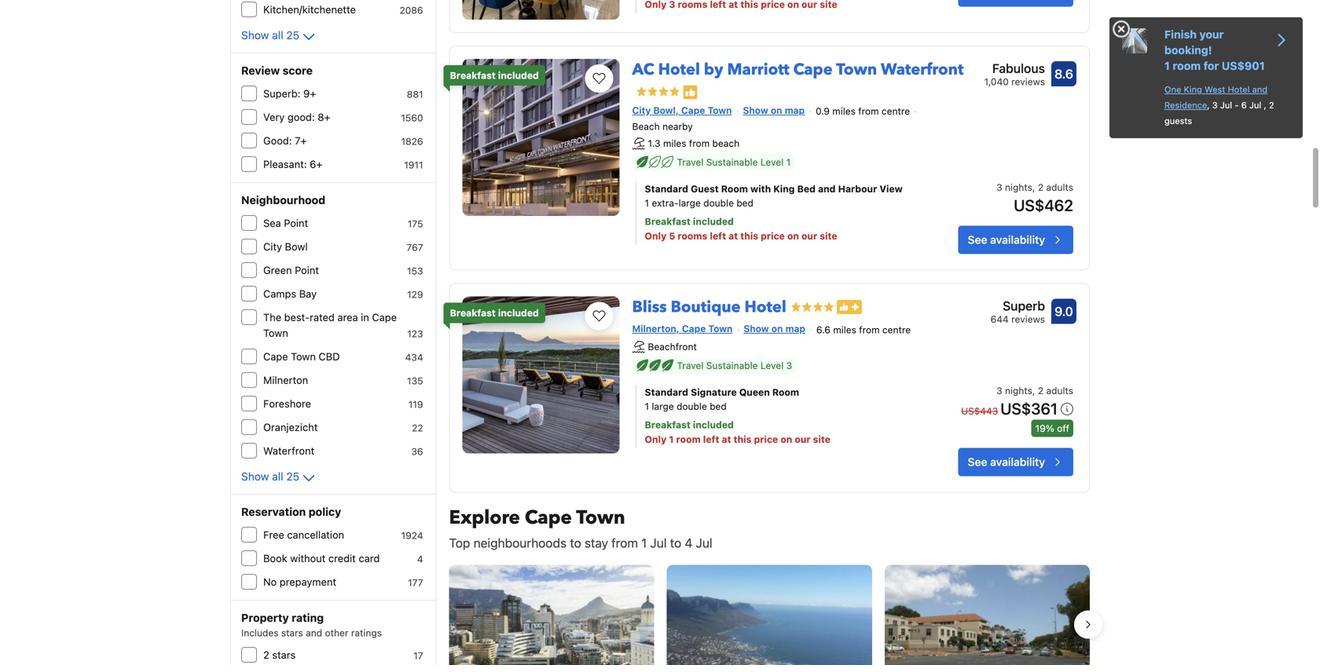 Task type: vqa. For each thing, say whether or not it's contained in the screenshot.
Town inside THE BEST-RATED AREA IN CAPE TOWN
yes



Task type: locate. For each thing, give the bounding box(es) containing it.
7+
[[295, 135, 307, 147]]

show on map
[[743, 105, 805, 116], [744, 323, 805, 334]]

show on map left "6.6"
[[744, 323, 805, 334]]

room down booking!
[[1173, 59, 1201, 72]]

25 down kitchen/kitchenette
[[286, 29, 299, 42]]

see availability down 3 nights , 2 adults us$462
[[968, 233, 1045, 246]]

site down standard guest room with king bed and harbour view "link"
[[820, 231, 837, 242]]

2 standard from the top
[[645, 387, 688, 398]]

availability for bliss boutique hotel
[[990, 456, 1045, 469]]

your
[[1200, 28, 1224, 41]]

left down signature
[[703, 434, 719, 445]]

availability for ac hotel by marriott cape town waterfront
[[990, 233, 1045, 246]]

king inside one king west hotel and residence
[[1184, 84, 1202, 95]]

stars inside property rating includes stars and other ratings
[[281, 628, 303, 639]]

room inside finish your booking! 1 room for us$901
[[1173, 59, 1201, 72]]

good:
[[263, 135, 292, 147]]

cape
[[793, 59, 833, 81], [681, 105, 705, 116], [372, 312, 397, 323], [682, 323, 706, 334], [263, 351, 288, 363], [525, 505, 572, 531]]

2 right 6
[[1269, 100, 1274, 110]]

and inside property rating includes stars and other ratings
[[306, 628, 322, 639]]

1924
[[401, 530, 423, 541]]

1 horizontal spatial king
[[1184, 84, 1202, 95]]

reviews for ac hotel by marriott cape town waterfront
[[1011, 76, 1045, 87]]

prepayment
[[280, 576, 336, 588]]

from down this property is part of our preferred plus programme. it is committed to providing outstanding service and excellent value. it will pay us a higher commission if you make a booking. image
[[859, 324, 880, 335]]

no prepayment
[[263, 576, 336, 588]]

reviews
[[1011, 76, 1045, 87], [1011, 314, 1045, 325]]

sustainable
[[706, 157, 758, 168], [706, 360, 758, 371]]

4
[[685, 536, 693, 551], [417, 554, 423, 565]]

cape right in
[[372, 312, 397, 323]]

22
[[412, 423, 423, 434]]

miles inside 0.9 miles from centre beach nearby
[[832, 106, 856, 117]]

2 breakfast included from the top
[[450, 308, 539, 319]]

hotel up , 3 jul - 6 jul  ,
[[1228, 84, 1250, 95]]

0 vertical spatial city
[[632, 105, 651, 116]]

large down beachfront
[[652, 401, 674, 412]]

breakfast
[[450, 70, 496, 81], [645, 216, 691, 227], [450, 308, 496, 319], [645, 420, 691, 431]]

reviews inside superb 644 reviews
[[1011, 314, 1045, 325]]

superb
[[1003, 299, 1045, 314]]

double down signature
[[677, 401, 707, 412]]

travel down the 1.3 miles from beach
[[677, 157, 704, 168]]

1 vertical spatial centre
[[882, 324, 911, 335]]

0 vertical spatial see availability
[[968, 233, 1045, 246]]

all up review score
[[272, 29, 283, 42]]

the
[[263, 312, 281, 323]]

1 vertical spatial room
[[676, 434, 701, 445]]

on down bed
[[787, 231, 799, 242]]

town inside explore cape town top neighbourhoods to stay from 1 jul to 4 jul
[[576, 505, 625, 531]]

3 nights , 2 adults
[[997, 385, 1073, 396]]

show all 25 up review score
[[241, 29, 299, 42]]

1 breakfast included from the top
[[450, 70, 539, 81]]

0 vertical spatial 25
[[286, 29, 299, 42]]

this property is part of our preferred plus programme. it is committed to providing outstanding service and excellent value. it will pay us a higher commission if you make a booking. image
[[837, 300, 862, 314]]

at inside standard signature queen room 1 large double bed breakfast included only 1 room left at this price on our site
[[722, 434, 731, 445]]

region
[[437, 559, 1102, 666]]

0 horizontal spatial bed
[[710, 401, 727, 412]]

2 down includes on the bottom left
[[263, 649, 269, 661]]

2 availability from the top
[[990, 456, 1045, 469]]

neighbourhood
[[241, 194, 325, 207]]

centre right the 0.9
[[882, 106, 910, 117]]

waterfront down oranjezicht
[[263, 445, 314, 457]]

1 vertical spatial only
[[645, 434, 667, 445]]

1 horizontal spatial bed
[[737, 198, 754, 209]]

0 horizontal spatial to
[[570, 536, 581, 551]]

breakfast inside standard signature queen room 1 large double bed breakfast included only 1 room left at this price on our site
[[645, 420, 691, 431]]

this down queen
[[734, 434, 752, 445]]

room right queen
[[772, 387, 799, 398]]

left
[[710, 231, 726, 242], [703, 434, 719, 445]]

review
[[241, 64, 280, 77]]

reviews inside fabulous 1,040 reviews
[[1011, 76, 1045, 87]]

2 reviews from the top
[[1011, 314, 1045, 325]]

rooms
[[678, 231, 707, 242]]

bed down with
[[737, 198, 754, 209]]

city up beach
[[632, 105, 651, 116]]

centre for 6.6 miles from centre
[[882, 324, 911, 335]]

pleasant:
[[263, 158, 307, 170]]

bed inside 'standard guest room with king bed and harbour view 1 extra-large double bed breakfast included only 5 rooms left at this price on our site'
[[737, 198, 754, 209]]

0 vertical spatial travel
[[677, 157, 704, 168]]

bed down signature
[[710, 401, 727, 412]]

0 horizontal spatial hotel
[[658, 59, 700, 81]]

1 vertical spatial 4
[[417, 554, 423, 565]]

0 horizontal spatial king
[[773, 184, 795, 195]]

1 vertical spatial standard
[[645, 387, 688, 398]]

level up standard guest room with king bed and harbour view "link"
[[761, 157, 784, 168]]

1 adults from the top
[[1046, 182, 1073, 193]]

boutique
[[671, 297, 741, 318]]

waterfront inside 'link'
[[881, 59, 964, 81]]

2 see availability from the top
[[968, 456, 1045, 469]]

beach
[[632, 121, 660, 132]]

on down standard signature queen room link
[[781, 434, 792, 445]]

, up us$462
[[1032, 182, 1035, 193]]

centre right "6.6"
[[882, 324, 911, 335]]

point up bowl
[[284, 217, 308, 229]]

2 see availability link from the top
[[958, 448, 1073, 476]]

credit
[[328, 553, 356, 565]]

book without credit card
[[263, 553, 380, 565]]

25 up reservation policy
[[286, 470, 299, 483]]

standard for hotel
[[645, 184, 688, 195]]

show
[[241, 29, 269, 42], [743, 105, 768, 116], [744, 323, 769, 334], [241, 470, 269, 483]]

see for bliss boutique hotel
[[968, 456, 987, 469]]

1 vertical spatial bed
[[710, 401, 727, 412]]

and down rating
[[306, 628, 322, 639]]

king inside 'standard guest room with king bed and harbour view 1 extra-large double bed breakfast included only 5 rooms left at this price on our site'
[[773, 184, 795, 195]]

travel down beachfront
[[677, 360, 704, 371]]

show all 25 for first show all 25 dropdown button from the bottom
[[241, 470, 299, 483]]

at inside 'standard guest room with king bed and harbour view 1 extra-large double bed breakfast included only 5 rooms left at this price on our site'
[[729, 231, 738, 242]]

2 inside 2 guests
[[1269, 100, 1274, 110]]

0 horizontal spatial room
[[676, 434, 701, 445]]

0 horizontal spatial 4
[[417, 554, 423, 565]]

price down standard guest room with king bed and harbour view "link"
[[761, 231, 785, 242]]

at right rooms at the right of the page
[[729, 231, 738, 242]]

scored 8.6 element
[[1051, 61, 1077, 86]]

2 sustainable from the top
[[706, 360, 758, 371]]

room
[[721, 184, 748, 195], [772, 387, 799, 398]]

see availability link down us$462
[[958, 226, 1073, 254]]

fabulous element
[[984, 59, 1045, 78]]

this down with
[[740, 231, 758, 242]]

1 vertical spatial and
[[818, 184, 836, 195]]

only
[[645, 231, 667, 242], [645, 434, 667, 445]]

travel
[[677, 157, 704, 168], [677, 360, 704, 371]]

2 horizontal spatial and
[[1252, 84, 1268, 95]]

1 standard from the top
[[645, 184, 688, 195]]

map for by
[[785, 105, 805, 116]]

reservation policy
[[241, 506, 341, 519]]

map left the 0.9
[[785, 105, 805, 116]]

this inside standard signature queen room 1 large double bed breakfast included only 1 room left at this price on our site
[[734, 434, 752, 445]]

only inside 'standard guest room with king bed and harbour view 1 extra-large double bed breakfast included only 5 rooms left at this price on our site'
[[645, 231, 667, 242]]

2 25 from the top
[[286, 470, 299, 483]]

reviews down fabulous
[[1011, 76, 1045, 87]]

0 vertical spatial sustainable
[[706, 157, 758, 168]]

on inside standard signature queen room 1 large double bed breakfast included only 1 room left at this price on our site
[[781, 434, 792, 445]]

2 vertical spatial and
[[306, 628, 322, 639]]

ac hotel by marriott cape town waterfront image
[[462, 59, 620, 216]]

show on map for by
[[743, 105, 805, 116]]

0 vertical spatial show all 25
[[241, 29, 299, 42]]

milnerton
[[263, 374, 308, 386]]

1 vertical spatial see availability
[[968, 456, 1045, 469]]

miles right "6.6"
[[833, 324, 856, 335]]

2 to from the left
[[670, 536, 681, 551]]

point up 'bay'
[[295, 264, 319, 276]]

0 horizontal spatial and
[[306, 628, 322, 639]]

site inside standard signature queen room 1 large double bed breakfast included only 1 room left at this price on our site
[[813, 434, 831, 445]]

level for by
[[761, 157, 784, 168]]

availability down 19%
[[990, 456, 1045, 469]]

0 vertical spatial see
[[968, 233, 987, 246]]

breakfast included for ac hotel by marriott cape town waterfront
[[450, 70, 539, 81]]

0 vertical spatial reviews
[[1011, 76, 1045, 87]]

hotel up this property is part of our preferred partner programme. it is committed to providing commendable service and good value. it will pay us a higher commission if you make a booking. image
[[658, 59, 700, 81]]

1 horizontal spatial city
[[632, 105, 651, 116]]

2
[[1269, 100, 1274, 110], [1038, 182, 1044, 193], [1038, 385, 1044, 396], [263, 649, 269, 661]]

left inside 'standard guest room with king bed and harbour view 1 extra-large double bed breakfast included only 5 rooms left at this price on our site'
[[710, 231, 726, 242]]

standard inside 'standard guest room with king bed and harbour view 1 extra-large double bed breakfast included only 5 rooms left at this price on our site'
[[645, 184, 688, 195]]

and up , 3 jul - 6 jul  ,
[[1252, 84, 1268, 95]]

adults inside 3 nights , 2 adults us$462
[[1046, 182, 1073, 193]]

sustainable down the beach
[[706, 157, 758, 168]]

from
[[858, 106, 879, 117], [689, 138, 710, 149], [859, 324, 880, 335], [612, 536, 638, 551]]

644
[[991, 314, 1009, 325]]

1 horizontal spatial and
[[818, 184, 836, 195]]

centre inside 0.9 miles from centre beach nearby
[[882, 106, 910, 117]]

and for rating
[[306, 628, 322, 639]]

1 vertical spatial stars
[[272, 649, 296, 661]]

1 see availability link from the top
[[958, 226, 1073, 254]]

0 horizontal spatial waterfront
[[263, 445, 314, 457]]

standard inside standard signature queen room 1 large double bed breakfast included only 1 room left at this price on our site
[[645, 387, 688, 398]]

1 vertical spatial city
[[263, 241, 282, 253]]

guests
[[1165, 116, 1192, 126]]

0 vertical spatial bed
[[737, 198, 754, 209]]

nights up us$462
[[1005, 182, 1032, 193]]

1 sustainable from the top
[[706, 157, 758, 168]]

standard signature queen room 1 large double bed breakfast included only 1 room left at this price on our site
[[645, 387, 831, 445]]

2 only from the top
[[645, 434, 667, 445]]

left right rooms at the right of the page
[[710, 231, 726, 242]]

2 show all 25 from the top
[[241, 470, 299, 483]]

from left the beach
[[689, 138, 710, 149]]

cape up the milnerton
[[263, 351, 288, 363]]

2 vertical spatial hotel
[[745, 297, 786, 318]]

1 vertical spatial all
[[272, 470, 283, 483]]

bed
[[797, 184, 816, 195]]

1 vertical spatial availability
[[990, 456, 1045, 469]]

site down standard signature queen room link
[[813, 434, 831, 445]]

0 vertical spatial price
[[761, 231, 785, 242]]

rated
[[310, 312, 335, 323]]

and
[[1252, 84, 1268, 95], [818, 184, 836, 195], [306, 628, 322, 639]]

and right bed
[[818, 184, 836, 195]]

1 horizontal spatial 4
[[685, 536, 693, 551]]

1 show all 25 from the top
[[241, 29, 299, 42]]

1 travel from the top
[[677, 157, 704, 168]]

1 nights from the top
[[1005, 182, 1032, 193]]

beachfront
[[648, 341, 697, 352]]

0 vertical spatial waterfront
[[881, 59, 964, 81]]

0 vertical spatial 4
[[685, 536, 693, 551]]

2 up us$462
[[1038, 182, 1044, 193]]

camps bay
[[263, 288, 317, 300]]

price
[[761, 231, 785, 242], [754, 434, 778, 445]]

1 availability from the top
[[990, 233, 1045, 246]]

show all 25 up the reservation
[[241, 470, 299, 483]]

see
[[968, 233, 987, 246], [968, 456, 987, 469]]

explore
[[449, 505, 520, 531]]

standard guest room with king bed and harbour view link
[[645, 182, 910, 196]]

adults
[[1046, 182, 1073, 193], [1046, 385, 1073, 396]]

1 vertical spatial point
[[295, 264, 319, 276]]

0 vertical spatial show all 25 button
[[241, 28, 318, 46]]

cape down this property is part of our preferred partner programme. it is committed to providing commendable service and good value. it will pay us a higher commission if you make a booking. image
[[681, 105, 705, 116]]

price down queen
[[754, 434, 778, 445]]

nights inside 3 nights , 2 adults us$462
[[1005, 182, 1032, 193]]

double inside 'standard guest room with king bed and harbour view 1 extra-large double bed breakfast included only 5 rooms left at this price on our site'
[[703, 198, 734, 209]]

for
[[1204, 59, 1219, 72]]

0 vertical spatial hotel
[[658, 59, 700, 81]]

1 level from the top
[[761, 157, 784, 168]]

pleasant: 6+
[[263, 158, 323, 170]]

1 reviews from the top
[[1011, 76, 1045, 87]]

hotel inside 'link'
[[658, 59, 700, 81]]

2 nights from the top
[[1005, 385, 1032, 396]]

129
[[407, 289, 423, 300]]

1 horizontal spatial to
[[670, 536, 681, 551]]

to
[[570, 536, 581, 551], [670, 536, 681, 551]]

large inside 'standard guest room with king bed and harbour view 1 extra-large double bed breakfast included only 5 rooms left at this price on our site'
[[679, 198, 701, 209]]

1 vertical spatial see availability link
[[958, 448, 1073, 476]]

stars
[[281, 628, 303, 639], [272, 649, 296, 661]]

map for hotel
[[786, 323, 805, 334]]

double
[[703, 198, 734, 209], [677, 401, 707, 412]]

0 horizontal spatial large
[[652, 401, 674, 412]]

0 vertical spatial breakfast included
[[450, 70, 539, 81]]

us$462
[[1014, 196, 1073, 215]]

1 vertical spatial reviews
[[1011, 314, 1045, 325]]

see availability down 19%
[[968, 456, 1045, 469]]

0 vertical spatial and
[[1252, 84, 1268, 95]]

1 horizontal spatial room
[[772, 387, 799, 398]]

0 vertical spatial see availability link
[[958, 226, 1073, 254]]

bed inside standard signature queen room 1 large double bed breakfast included only 1 room left at this price on our site
[[710, 401, 727, 412]]

reviews down superb
[[1011, 314, 1045, 325]]

123
[[407, 328, 423, 339]]

bowl,
[[653, 105, 679, 116]]

cape inside 'link'
[[793, 59, 833, 81]]

at down signature
[[722, 434, 731, 445]]

with
[[750, 184, 771, 195]]

from inside explore cape town top neighbourhoods to stay from 1 jul to 4 jul
[[612, 536, 638, 551]]

0 vertical spatial adults
[[1046, 182, 1073, 193]]

only inside standard signature queen room 1 large double bed breakfast included only 1 room left at this price on our site
[[645, 434, 667, 445]]

1 25 from the top
[[286, 29, 299, 42]]

0 vertical spatial point
[[284, 217, 308, 229]]

one king west hotel and residence image
[[1122, 28, 1147, 53]]

city down sea
[[263, 241, 282, 253]]

1 vertical spatial adults
[[1046, 385, 1073, 396]]

1 vertical spatial show all 25 button
[[241, 469, 318, 488]]

1 vertical spatial hotel
[[1228, 84, 1250, 95]]

1 vertical spatial 25
[[286, 470, 299, 483]]

0 vertical spatial centre
[[882, 106, 910, 117]]

0 vertical spatial our
[[802, 231, 817, 242]]

2 vertical spatial miles
[[833, 324, 856, 335]]

breakfast included for bliss boutique hotel
[[450, 308, 539, 319]]

show up travel sustainable level 3
[[744, 323, 769, 334]]

adults up us$462
[[1046, 182, 1073, 193]]

standard down beachfront
[[645, 387, 688, 398]]

bliss boutique hotel image
[[462, 297, 620, 454]]

on left "6.6"
[[771, 323, 783, 334]]

1 see from the top
[[968, 233, 987, 246]]

0 vertical spatial only
[[645, 231, 667, 242]]

2 horizontal spatial hotel
[[1228, 84, 1250, 95]]

large inside standard signature queen room 1 large double bed breakfast included only 1 room left at this price on our site
[[652, 401, 674, 412]]

at
[[729, 231, 738, 242], [722, 434, 731, 445]]

1 vertical spatial sustainable
[[706, 360, 758, 371]]

1 vertical spatial this
[[734, 434, 752, 445]]

1 vertical spatial nights
[[1005, 385, 1032, 396]]

cape up the 0.9
[[793, 59, 833, 81]]

from inside 0.9 miles from centre beach nearby
[[858, 106, 879, 117]]

135
[[407, 376, 423, 387]]

nights up us$361 on the right of page
[[1005, 385, 1032, 396]]

sustainable for hotel
[[706, 360, 758, 371]]

availability
[[990, 233, 1045, 246], [990, 456, 1045, 469]]

show on map down marriott at the right top
[[743, 105, 805, 116]]

0 vertical spatial availability
[[990, 233, 1045, 246]]

us$443
[[961, 406, 998, 417]]

hotel right boutique
[[745, 297, 786, 318]]

2 see from the top
[[968, 456, 987, 469]]

availability down us$462
[[990, 233, 1045, 246]]

show up review
[[241, 29, 269, 42]]

our down standard signature queen room link
[[795, 434, 811, 445]]

0 vertical spatial site
[[820, 231, 837, 242]]

1 vertical spatial site
[[813, 434, 831, 445]]

cape up neighbourhoods
[[525, 505, 572, 531]]

0 vertical spatial all
[[272, 29, 283, 42]]

1 horizontal spatial waterfront
[[881, 59, 964, 81]]

from right stay
[[612, 536, 638, 551]]

1 all from the top
[[272, 29, 283, 42]]

1 vertical spatial room
[[772, 387, 799, 398]]

2 all from the top
[[272, 470, 283, 483]]

king up residence
[[1184, 84, 1202, 95]]

miles right the 0.9
[[832, 106, 856, 117]]

see availability link down 19%
[[958, 448, 1073, 476]]

1 only from the top
[[645, 231, 667, 242]]

waterfront left 1,040
[[881, 59, 964, 81]]

double down guest
[[703, 198, 734, 209]]

adults up us$361 on the right of page
[[1046, 385, 1073, 396]]

included inside standard signature queen room 1 large double bed breakfast included only 1 room left at this price on our site
[[693, 420, 734, 431]]

room down signature
[[676, 434, 701, 445]]

0 vertical spatial double
[[703, 198, 734, 209]]

1 see availability from the top
[[968, 233, 1045, 246]]

2 travel from the top
[[677, 360, 704, 371]]

from for 1.3
[[689, 138, 710, 149]]

2 stars
[[263, 649, 296, 661]]

and inside one king west hotel and residence
[[1252, 84, 1268, 95]]

1 vertical spatial level
[[761, 360, 784, 371]]

foreshore
[[263, 398, 311, 410]]

stars down rating
[[281, 628, 303, 639]]

included
[[498, 70, 539, 81], [693, 216, 734, 227], [498, 308, 539, 319], [693, 420, 734, 431]]

bliss boutique hotel
[[632, 297, 786, 318]]

our down bed
[[802, 231, 817, 242]]

2 adults from the top
[[1046, 385, 1073, 396]]

see availability for bliss boutique hotel
[[968, 456, 1045, 469]]

0 vertical spatial large
[[679, 198, 701, 209]]

1 vertical spatial show all 25
[[241, 470, 299, 483]]

0 vertical spatial king
[[1184, 84, 1202, 95]]

0 vertical spatial level
[[761, 157, 784, 168]]

city for city bowl
[[263, 241, 282, 253]]

-
[[1235, 100, 1239, 110]]

5
[[669, 231, 675, 242]]

1 vertical spatial breakfast included
[[450, 308, 539, 319]]

1 vertical spatial left
[[703, 434, 719, 445]]

room left with
[[721, 184, 748, 195]]

1 vertical spatial king
[[773, 184, 795, 195]]

guest
[[691, 184, 719, 195]]

1 vertical spatial at
[[722, 434, 731, 445]]

show on map for hotel
[[744, 323, 805, 334]]

1 vertical spatial double
[[677, 401, 707, 412]]

3
[[1212, 100, 1218, 110], [997, 182, 1002, 193], [786, 360, 792, 371], [997, 385, 1002, 396]]

show down marriott at the right top
[[743, 105, 768, 116]]

map left "6.6"
[[786, 323, 805, 334]]

0 vertical spatial at
[[729, 231, 738, 242]]

superb:
[[263, 88, 301, 99]]

large down guest
[[679, 198, 701, 209]]

other
[[325, 628, 348, 639]]

in
[[361, 312, 369, 323]]

2 inside 3 nights , 2 adults us$462
[[1038, 182, 1044, 193]]

our inside standard signature queen room 1 large double bed breakfast included only 1 room left at this price on our site
[[795, 434, 811, 445]]

bed
[[737, 198, 754, 209], [710, 401, 727, 412]]

1
[[1165, 59, 1170, 72], [786, 157, 791, 168], [645, 198, 649, 209], [645, 401, 649, 412], [669, 434, 674, 445], [641, 536, 647, 551]]

all up the reservation
[[272, 470, 283, 483]]

0 vertical spatial this
[[740, 231, 758, 242]]

us$901
[[1222, 59, 1265, 72]]

standard for boutique
[[645, 387, 688, 398]]

1 vertical spatial see
[[968, 456, 987, 469]]

0 vertical spatial room
[[1173, 59, 1201, 72]]

1 horizontal spatial room
[[1173, 59, 1201, 72]]

level up standard signature queen room link
[[761, 360, 784, 371]]

town inside the best-rated area in cape town
[[263, 327, 288, 339]]

1 vertical spatial large
[[652, 401, 674, 412]]

show up the reservation
[[241, 470, 269, 483]]

2 level from the top
[[761, 360, 784, 371]]

0 vertical spatial room
[[721, 184, 748, 195]]

this property is part of our preferred partner programme. it is committed to providing commendable service and good value. it will pay us a higher commission if you make a booking. image
[[683, 84, 698, 100]]

1 vertical spatial miles
[[663, 138, 686, 149]]

0 vertical spatial miles
[[832, 106, 856, 117]]

from right the 0.9
[[858, 106, 879, 117]]

0 vertical spatial nights
[[1005, 182, 1032, 193]]

miles down nearby
[[663, 138, 686, 149]]

3 inside 3 nights , 2 adults us$462
[[997, 182, 1002, 193]]

top
[[449, 536, 470, 551]]

0 horizontal spatial room
[[721, 184, 748, 195]]

standard up extra-
[[645, 184, 688, 195]]

sustainable up signature
[[706, 360, 758, 371]]

1 vertical spatial travel
[[677, 360, 704, 371]]

25
[[286, 29, 299, 42], [286, 470, 299, 483]]

travel for boutique
[[677, 360, 704, 371]]

show all 25 button up the reservation
[[241, 469, 318, 488]]

2086
[[400, 5, 423, 16]]

king left bed
[[773, 184, 795, 195]]

cape town cbd
[[263, 351, 340, 363]]

show all 25 button up review score
[[241, 28, 318, 46]]

1 vertical spatial map
[[786, 323, 805, 334]]

0 horizontal spatial city
[[263, 241, 282, 253]]

0 vertical spatial standard
[[645, 184, 688, 195]]

0 vertical spatial left
[[710, 231, 726, 242]]



Task type: describe. For each thing, give the bounding box(es) containing it.
from for 6.6
[[859, 324, 880, 335]]

our inside 'standard guest room with king bed and harbour view 1 extra-large double bed breakfast included only 5 rooms left at this price on our site'
[[802, 231, 817, 242]]

finish
[[1165, 28, 1197, 41]]

sea point
[[263, 217, 308, 229]]

price inside standard signature queen room 1 large double bed breakfast included only 1 room left at this price on our site
[[754, 434, 778, 445]]

see for ac hotel by marriott cape town waterfront
[[968, 233, 987, 246]]

show all 25 for first show all 25 dropdown button from the top
[[241, 29, 299, 42]]

miles for 1.3
[[663, 138, 686, 149]]

this property is part of our preferred partner programme. it is committed to providing commendable service and good value. it will pay us a higher commission if you make a booking. image
[[683, 84, 698, 100]]

bowl
[[285, 241, 308, 253]]

harbour
[[838, 184, 877, 195]]

best-
[[284, 312, 310, 323]]

1 horizontal spatial hotel
[[745, 297, 786, 318]]

city for city bowl, cape town
[[632, 105, 651, 116]]

cape inside the best-rated area in cape town
[[372, 312, 397, 323]]

19%
[[1035, 423, 1054, 434]]

6.6
[[816, 324, 831, 335]]

card
[[359, 553, 380, 565]]

off
[[1057, 423, 1069, 434]]

price inside 'standard guest room with king bed and harbour view 1 extra-large double bed breakfast included only 5 rooms left at this price on our site'
[[761, 231, 785, 242]]

see availability for ac hotel by marriott cape town waterfront
[[968, 233, 1045, 246]]

included inside 'standard guest room with king bed and harbour view 1 extra-large double bed breakfast included only 5 rooms left at this price on our site'
[[693, 216, 734, 227]]

point for sea point
[[284, 217, 308, 229]]

all for first show all 25 dropdown button from the top
[[272, 29, 283, 42]]

very good: 8+
[[263, 111, 330, 123]]

travel sustainable level 1
[[677, 157, 791, 168]]

bliss boutique hotel link
[[632, 290, 786, 318]]

camps
[[263, 288, 296, 300]]

, right 6
[[1264, 100, 1267, 110]]

, up us$361 on the right of page
[[1032, 385, 1035, 396]]

the best-rated area in cape town
[[263, 312, 397, 339]]

green
[[263, 264, 292, 276]]

adults for 3 nights , 2 adults us$462
[[1046, 182, 1073, 193]]

cape inside explore cape town top neighbourhoods to stay from 1 jul to 4 jul
[[525, 505, 572, 531]]

2 show all 25 button from the top
[[241, 469, 318, 488]]

175
[[408, 218, 423, 229]]

119
[[408, 399, 423, 410]]

centre for 0.9 miles from centre beach nearby
[[882, 106, 910, 117]]

one king west hotel and residence
[[1165, 84, 1268, 110]]

signature
[[691, 387, 737, 398]]

9+
[[303, 88, 316, 99]]

double inside standard signature queen room 1 large double bed breakfast included only 1 room left at this price on our site
[[677, 401, 707, 412]]

city bowl
[[263, 241, 308, 253]]

us$361
[[1001, 399, 1058, 418]]

marriott
[[727, 59, 789, 81]]

sustainable for by
[[706, 157, 758, 168]]

1.3
[[648, 138, 661, 149]]

767
[[407, 242, 423, 253]]

oranjezicht
[[263, 422, 318, 433]]

fabulous
[[992, 61, 1045, 76]]

free
[[263, 529, 284, 541]]

cape down boutique
[[682, 323, 706, 334]]

17
[[413, 651, 423, 662]]

1 inside 'standard guest room with king bed and harbour view 1 extra-large double bed breakfast included only 5 rooms left at this price on our site'
[[645, 198, 649, 209]]

sea
[[263, 217, 281, 229]]

miles for 0.9
[[832, 106, 856, 117]]

standard signature queen room link
[[645, 385, 910, 399]]

see availability link for bliss boutique hotel
[[958, 448, 1073, 476]]

neighbourhoods
[[474, 536, 567, 551]]

view
[[880, 184, 903, 195]]

milnerton,
[[632, 323, 680, 334]]

25 for first show all 25 dropdown button from the top
[[286, 29, 299, 42]]

19% off
[[1035, 423, 1069, 434]]

bliss
[[632, 297, 667, 318]]

4 inside explore cape town top neighbourhoods to stay from 1 jul to 4 jul
[[685, 536, 693, 551]]

scored 9.0 element
[[1051, 299, 1077, 324]]

adults for 3 nights , 2 adults
[[1046, 385, 1073, 396]]

booking!
[[1165, 44, 1212, 57]]

1 to from the left
[[570, 536, 581, 551]]

6.6 miles from centre
[[816, 324, 911, 335]]

25 for first show all 25 dropdown button from the bottom
[[286, 470, 299, 483]]

room inside standard signature queen room 1 large double bed breakfast included only 1 room left at this price on our site
[[772, 387, 799, 398]]

see availability link for ac hotel by marriott cape town waterfront
[[958, 226, 1073, 254]]

queen
[[739, 387, 770, 398]]

stay
[[585, 536, 608, 551]]

ac
[[632, 59, 654, 81]]

reviews for bliss boutique hotel
[[1011, 314, 1045, 325]]

from for 0.9
[[858, 106, 879, 117]]

review score
[[241, 64, 313, 77]]

and inside 'standard guest room with king bed and harbour view 1 extra-large double bed breakfast included only 5 rooms left at this price on our site'
[[818, 184, 836, 195]]

1 show all 25 button from the top
[[241, 28, 318, 46]]

level for hotel
[[761, 360, 784, 371]]

on down marriott at the right top
[[771, 105, 782, 116]]

0.9 miles from centre beach nearby
[[632, 106, 910, 132]]

travel for hotel
[[677, 157, 704, 168]]

, down west
[[1207, 100, 1210, 110]]

1 inside finish your booking! 1 room for us$901
[[1165, 59, 1170, 72]]

1 vertical spatial waterfront
[[263, 445, 314, 457]]

hotel inside one king west hotel and residence
[[1228, 84, 1250, 95]]

site inside 'standard guest room with king bed and harbour view 1 extra-large double bed breakfast included only 5 rooms left at this price on our site'
[[820, 231, 837, 242]]

1826
[[401, 136, 423, 147]]

fabulous 1,040 reviews
[[984, 61, 1045, 87]]

this property is part of our preferred plus programme. it is committed to providing outstanding service and excellent value. it will pay us a higher commission if you make a booking. image
[[837, 300, 862, 314]]

nights for 3 nights , 2 adults us$462
[[1005, 182, 1032, 193]]

point for green point
[[295, 264, 319, 276]]

beach
[[712, 138, 740, 149]]

residence
[[1165, 100, 1207, 110]]

cbd
[[319, 351, 340, 363]]

explore cape town top neighbourhoods to stay from 1 jul to 4 jul
[[449, 505, 712, 551]]

book
[[263, 553, 287, 565]]

left inside standard signature queen room 1 large double bed breakfast included only 1 room left at this price on our site
[[703, 434, 719, 445]]

superb 644 reviews
[[991, 299, 1045, 325]]

kitchen/kitchenette
[[263, 4, 356, 15]]

this inside 'standard guest room with king bed and harbour view 1 extra-large double bed breakfast included only 5 rooms left at this price on our site'
[[740, 231, 758, 242]]

all for first show all 25 dropdown button from the bottom
[[272, 470, 283, 483]]

2 guests
[[1165, 100, 1274, 126]]

nights for 3 nights , 2 adults
[[1005, 385, 1032, 396]]

881
[[407, 89, 423, 100]]

good:
[[288, 111, 315, 123]]

breakfast inside 'standard guest room with king bed and harbour view 1 extra-large double bed breakfast included only 5 rooms left at this price on our site'
[[645, 216, 691, 227]]

west
[[1205, 84, 1225, 95]]

green point
[[263, 264, 319, 276]]

8+
[[318, 111, 330, 123]]

1.3 miles from beach
[[648, 138, 740, 149]]

0.9
[[816, 106, 830, 117]]

standard guest room with king bed and harbour view 1 extra-large double bed breakfast included only 5 rooms left at this price on our site
[[645, 184, 903, 242]]

6
[[1241, 100, 1247, 110]]

on inside 'standard guest room with king bed and harbour view 1 extra-large double bed breakfast included only 5 rooms left at this price on our site'
[[787, 231, 799, 242]]

9.0
[[1055, 304, 1073, 319]]

8.6
[[1055, 66, 1073, 81]]

miles for 6.6
[[833, 324, 856, 335]]

36
[[411, 446, 423, 457]]

ratings
[[351, 628, 382, 639]]

room inside 'standard guest room with king bed and harbour view 1 extra-large double bed breakfast included only 5 rooms left at this price on our site'
[[721, 184, 748, 195]]

, inside 3 nights , 2 adults us$462
[[1032, 182, 1035, 193]]

and for king
[[1252, 84, 1268, 95]]

2 up us$361 on the right of page
[[1038, 385, 1044, 396]]

area
[[337, 312, 358, 323]]

nearby
[[662, 121, 693, 132]]

town inside 'link'
[[836, 59, 877, 81]]

1560
[[401, 112, 423, 123]]

without
[[290, 553, 326, 565]]

superb element
[[991, 297, 1045, 316]]

rating
[[292, 612, 324, 625]]

superb: 9+
[[263, 88, 316, 99]]

room inside standard signature queen room 1 large double bed breakfast included only 1 room left at this price on our site
[[676, 434, 701, 445]]

milnerton, cape town
[[632, 323, 733, 334]]

1 inside explore cape town top neighbourhoods to stay from 1 jul to 4 jul
[[641, 536, 647, 551]]

score
[[283, 64, 313, 77]]



